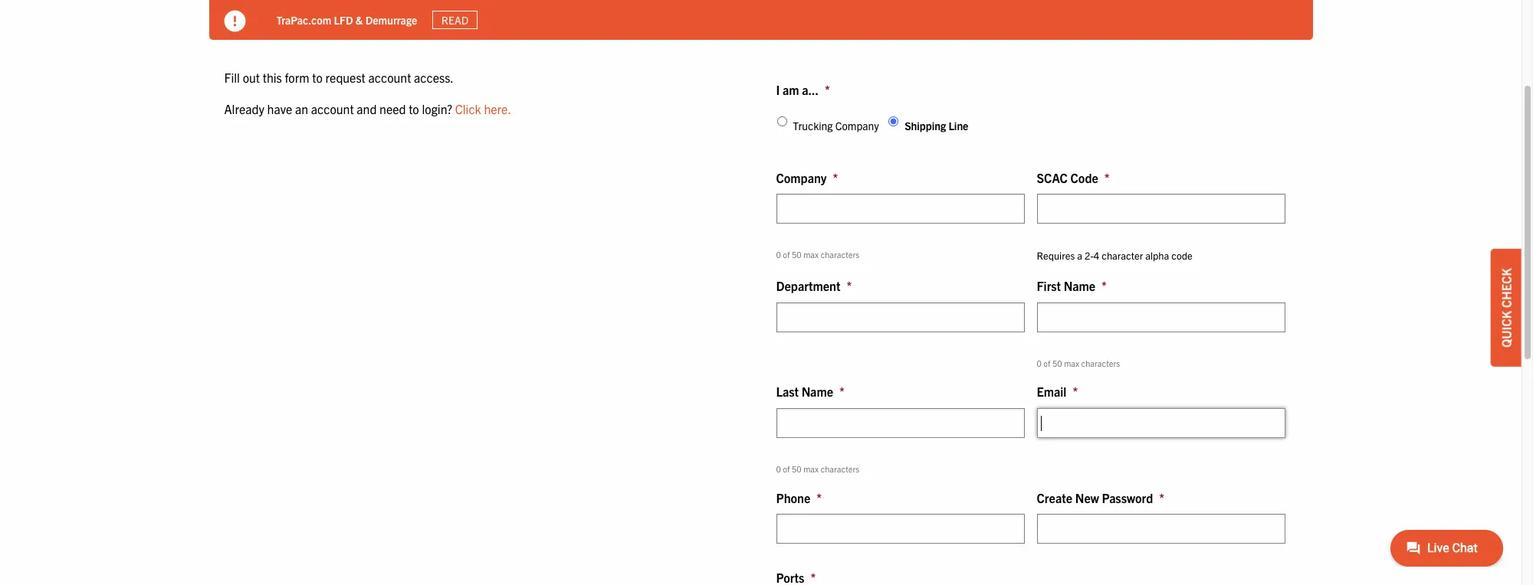 Task type: locate. For each thing, give the bounding box(es) containing it.
code
[[1071, 170, 1099, 185]]

1 vertical spatial max
[[1065, 358, 1080, 369]]

50
[[792, 250, 802, 260], [1053, 358, 1063, 369], [792, 464, 802, 475]]

1 vertical spatial 50
[[1053, 358, 1063, 369]]

2 vertical spatial 0
[[777, 464, 781, 475]]

0 horizontal spatial company
[[777, 170, 827, 185]]

shipping
[[905, 119, 947, 133]]

0 up the department
[[777, 250, 781, 260]]

account up the need
[[369, 69, 411, 85]]

0 vertical spatial 0
[[777, 250, 781, 260]]

0 of 50 max characters for last name
[[777, 464, 860, 475]]

max up the phone *
[[804, 464, 819, 475]]

and
[[357, 101, 377, 117]]

out
[[243, 69, 260, 85]]

1 vertical spatial company
[[777, 170, 827, 185]]

of for last
[[783, 464, 790, 475]]

line
[[949, 119, 969, 133]]

2 vertical spatial max
[[804, 464, 819, 475]]

0 vertical spatial characters
[[821, 250, 860, 260]]

1 vertical spatial account
[[311, 101, 354, 117]]

am
[[783, 82, 800, 97]]

a...
[[802, 82, 819, 97]]

0 up the phone at the bottom of page
[[777, 464, 781, 475]]

0 vertical spatial name
[[1064, 279, 1096, 294]]

characters for first name *
[[1082, 358, 1121, 369]]

this
[[263, 69, 282, 85]]

1 vertical spatial 0 of 50 max characters
[[1037, 358, 1121, 369]]

phone *
[[777, 491, 822, 506]]

i am a... *
[[777, 82, 830, 97]]

50 up email * on the bottom right of the page
[[1053, 358, 1063, 369]]

account
[[369, 69, 411, 85], [311, 101, 354, 117]]

phone
[[777, 491, 811, 506]]

to right the need
[[409, 101, 419, 117]]

None text field
[[1037, 194, 1286, 224], [777, 303, 1025, 333], [777, 515, 1025, 545], [1037, 194, 1286, 224], [777, 303, 1025, 333], [777, 515, 1025, 545]]

email *
[[1037, 385, 1079, 400]]

name for last name
[[802, 385, 834, 400]]

name
[[1064, 279, 1096, 294], [802, 385, 834, 400]]

create new password *
[[1037, 491, 1165, 506]]

company
[[836, 119, 880, 133], [777, 170, 827, 185]]

max for company
[[804, 250, 819, 260]]

2 vertical spatial 50
[[792, 464, 802, 475]]

lfd
[[334, 13, 353, 27]]

name right last on the right bottom
[[802, 385, 834, 400]]

* right password
[[1160, 491, 1165, 506]]

max up the department
[[804, 250, 819, 260]]

1 vertical spatial to
[[409, 101, 419, 117]]

1 horizontal spatial company
[[836, 119, 880, 133]]

&
[[356, 13, 363, 27]]

0 horizontal spatial to
[[312, 69, 323, 85]]

of up email
[[1044, 358, 1051, 369]]

of up the phone at the bottom of page
[[783, 464, 790, 475]]

2 vertical spatial 0 of 50 max characters
[[777, 464, 860, 475]]

2 vertical spatial characters
[[821, 464, 860, 475]]

1 horizontal spatial to
[[409, 101, 419, 117]]

max for last
[[804, 464, 819, 475]]

name down a
[[1064, 279, 1096, 294]]

1 horizontal spatial name
[[1064, 279, 1096, 294]]

1 vertical spatial characters
[[1082, 358, 1121, 369]]

0 of 50 max characters for company
[[777, 250, 860, 260]]

0 vertical spatial 50
[[792, 250, 802, 260]]

password
[[1103, 491, 1154, 506]]

fill out this form to request account access.
[[224, 69, 454, 85]]

account right an
[[311, 101, 354, 117]]

max
[[804, 250, 819, 260], [1065, 358, 1080, 369], [804, 464, 819, 475]]

request
[[326, 69, 366, 85]]

check
[[1499, 269, 1515, 308]]

0 up email
[[1037, 358, 1042, 369]]

0 of 50 max characters
[[777, 250, 860, 260], [1037, 358, 1121, 369], [777, 464, 860, 475]]

characters for last name *
[[821, 464, 860, 475]]

characters
[[821, 250, 860, 260], [1082, 358, 1121, 369], [821, 464, 860, 475]]

0 of 50 max characters up email * on the bottom right of the page
[[1037, 358, 1121, 369]]

max up email * on the bottom right of the page
[[1065, 358, 1080, 369]]

department
[[777, 279, 841, 294]]

requires
[[1037, 250, 1076, 263]]

of up the department
[[783, 250, 790, 260]]

first name *
[[1037, 279, 1107, 294]]

1 vertical spatial of
[[1044, 358, 1051, 369]]

1 horizontal spatial account
[[369, 69, 411, 85]]

department *
[[777, 279, 852, 294]]

50 up the department
[[792, 250, 802, 260]]

0 vertical spatial max
[[804, 250, 819, 260]]

2 vertical spatial of
[[783, 464, 790, 475]]

to right form on the top left
[[312, 69, 323, 85]]

of for first
[[1044, 358, 1051, 369]]

None text field
[[777, 194, 1025, 224], [1037, 303, 1286, 333], [777, 409, 1025, 439], [1037, 409, 1286, 439], [777, 194, 1025, 224], [1037, 303, 1286, 333], [777, 409, 1025, 439], [1037, 409, 1286, 439]]

last
[[777, 385, 799, 400]]

0 horizontal spatial name
[[802, 385, 834, 400]]

code
[[1172, 250, 1193, 263]]

already
[[224, 101, 265, 117]]

*
[[825, 82, 830, 97], [833, 170, 839, 185], [1105, 170, 1110, 185], [847, 279, 852, 294], [1102, 279, 1107, 294], [840, 385, 845, 400], [1073, 385, 1079, 400], [817, 491, 822, 506], [1160, 491, 1165, 506]]

* right the a...
[[825, 82, 830, 97]]

company down "trucking"
[[777, 170, 827, 185]]

1 vertical spatial name
[[802, 385, 834, 400]]

0 vertical spatial of
[[783, 250, 790, 260]]

access.
[[414, 69, 454, 85]]

0
[[777, 250, 781, 260], [1037, 358, 1042, 369], [777, 464, 781, 475]]

last name *
[[777, 385, 845, 400]]

company left the shipping line radio
[[836, 119, 880, 133]]

None password field
[[1037, 515, 1286, 545]]

50 for company
[[792, 250, 802, 260]]

0 horizontal spatial account
[[311, 101, 354, 117]]

0 of 50 max characters up the phone *
[[777, 464, 860, 475]]

0 of 50 max characters up department *
[[777, 250, 860, 260]]

50 up the phone *
[[792, 464, 802, 475]]

of
[[783, 250, 790, 260], [1044, 358, 1051, 369], [783, 464, 790, 475]]

to
[[312, 69, 323, 85], [409, 101, 419, 117]]

read
[[442, 13, 469, 27]]

login?
[[422, 101, 453, 117]]

company *
[[777, 170, 839, 185]]

click here. link
[[455, 101, 512, 117]]

1 vertical spatial 0
[[1037, 358, 1042, 369]]

50 for first
[[1053, 358, 1063, 369]]

0 vertical spatial 0 of 50 max characters
[[777, 250, 860, 260]]



Task type: vqa. For each thing, say whether or not it's contained in the screenshot.
topmost the "0"
yes



Task type: describe. For each thing, give the bounding box(es) containing it.
0 vertical spatial to
[[312, 69, 323, 85]]

* right email
[[1073, 385, 1079, 400]]

50 for last
[[792, 464, 802, 475]]

first
[[1037, 279, 1062, 294]]

trucking
[[793, 119, 833, 133]]

read link
[[433, 11, 478, 29]]

0 vertical spatial company
[[836, 119, 880, 133]]

quick
[[1499, 311, 1515, 348]]

have
[[267, 101, 292, 117]]

need
[[380, 101, 406, 117]]

form
[[285, 69, 310, 85]]

0 for first name
[[1037, 358, 1042, 369]]

of for company
[[783, 250, 790, 260]]

i
[[777, 82, 780, 97]]

scac
[[1037, 170, 1068, 185]]

0 vertical spatial account
[[369, 69, 411, 85]]

already have an account and need to login? click here.
[[224, 101, 512, 117]]

create
[[1037, 491, 1073, 506]]

scac code *
[[1037, 170, 1110, 185]]

characters for company *
[[821, 250, 860, 260]]

demurrage
[[366, 13, 418, 27]]

0 of 50 max characters for first name
[[1037, 358, 1121, 369]]

* right the code
[[1105, 170, 1110, 185]]

quick check
[[1499, 269, 1515, 348]]

Shipping Line radio
[[889, 117, 899, 127]]

name for first name
[[1064, 279, 1096, 294]]

* right last on the right bottom
[[840, 385, 845, 400]]

* right the department
[[847, 279, 852, 294]]

* right the phone at the bottom of page
[[817, 491, 822, 506]]

Trucking Company radio
[[777, 117, 787, 127]]

email
[[1037, 385, 1067, 400]]

* down trucking company on the right top of page
[[833, 170, 839, 185]]

click
[[455, 101, 481, 117]]

here.
[[484, 101, 512, 117]]

0 for last name
[[777, 464, 781, 475]]

a
[[1078, 250, 1083, 263]]

* down the "requires a 2-4 character alpha code"
[[1102, 279, 1107, 294]]

shipping line
[[905, 119, 969, 133]]

alpha
[[1146, 250, 1170, 263]]

trucking company
[[793, 119, 880, 133]]

an
[[295, 101, 308, 117]]

2-
[[1085, 250, 1094, 263]]

fill
[[224, 69, 240, 85]]

4
[[1094, 250, 1100, 263]]

quick check link
[[1492, 249, 1522, 367]]

solid image
[[224, 11, 246, 32]]

new
[[1076, 491, 1100, 506]]

trapac.com
[[277, 13, 332, 27]]

trapac.com lfd & demurrage
[[277, 13, 418, 27]]

requires a 2-4 character alpha code
[[1037, 250, 1193, 263]]

character
[[1102, 250, 1144, 263]]

max for first
[[1065, 358, 1080, 369]]

0 for company
[[777, 250, 781, 260]]



